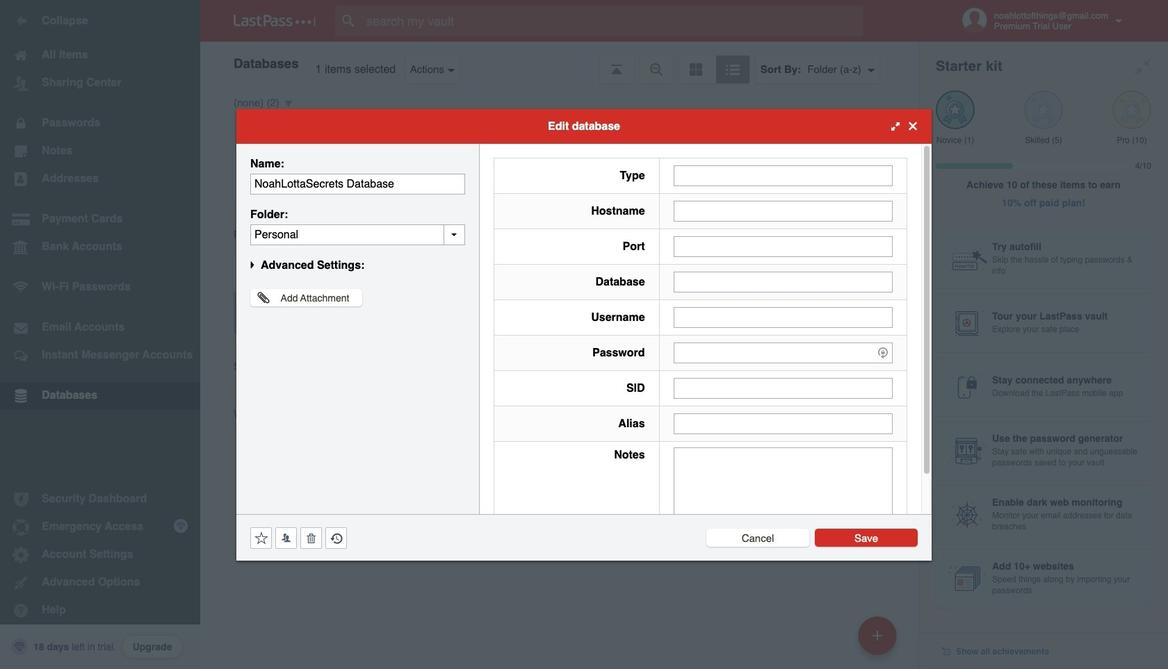 Task type: describe. For each thing, give the bounding box(es) containing it.
Search search field
[[335, 6, 891, 36]]

new item navigation
[[853, 613, 905, 670]]



Task type: locate. For each thing, give the bounding box(es) containing it.
new item image
[[873, 631, 882, 641]]

None text field
[[673, 165, 893, 186], [250, 224, 465, 245], [673, 378, 893, 399], [673, 165, 893, 186], [250, 224, 465, 245], [673, 378, 893, 399]]

dialog
[[236, 109, 932, 561]]

None password field
[[673, 342, 893, 363]]

main navigation navigation
[[0, 0, 200, 670]]

None text field
[[250, 173, 465, 194], [673, 201, 893, 221], [673, 236, 893, 257], [673, 272, 893, 292], [673, 307, 893, 328], [673, 413, 893, 434], [673, 447, 893, 534], [250, 173, 465, 194], [673, 201, 893, 221], [673, 236, 893, 257], [673, 272, 893, 292], [673, 307, 893, 328], [673, 413, 893, 434], [673, 447, 893, 534]]

search my vault text field
[[335, 6, 891, 36]]

vault options navigation
[[200, 42, 919, 83]]

lastpass image
[[234, 15, 316, 27]]



Task type: vqa. For each thing, say whether or not it's contained in the screenshot.
New item Element
no



